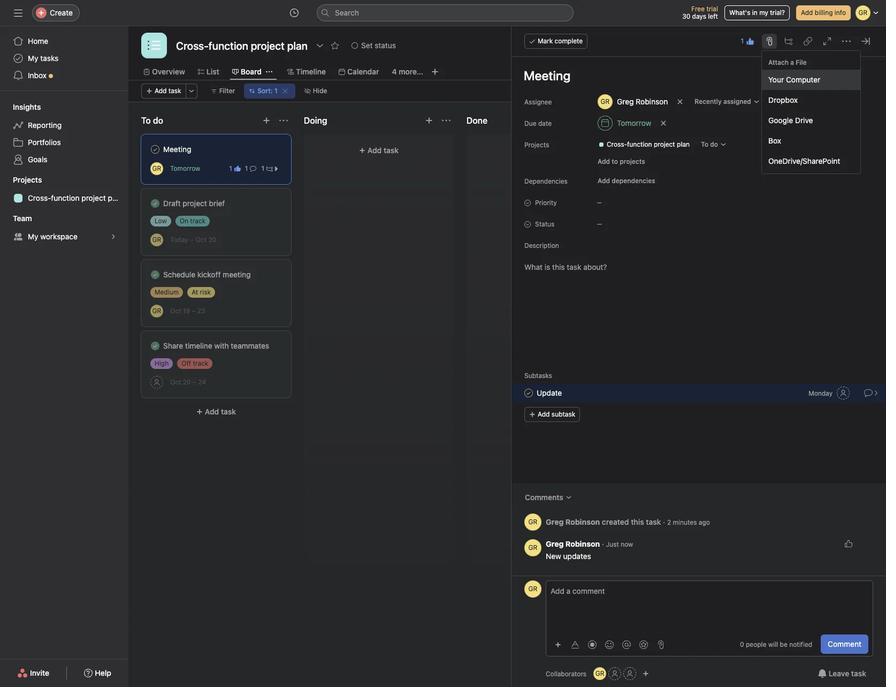 Task type: locate. For each thing, give the bounding box(es) containing it.
1 button
[[738, 34, 758, 49], [227, 163, 243, 174], [243, 163, 259, 174], [259, 163, 282, 174]]

1 horizontal spatial projects
[[525, 141, 550, 149]]

1 completed checkbox from the top
[[149, 143, 162, 156]]

0 vertical spatial greg robinson link
[[546, 517, 600, 526]]

greg
[[618, 97, 634, 106], [546, 517, 564, 526], [546, 539, 564, 548]]

your
[[769, 75, 785, 84]]

Completed checkbox
[[149, 143, 162, 156], [149, 197, 162, 210], [149, 268, 162, 281]]

your computer menu item
[[763, 70, 861, 90]]

invite
[[30, 668, 49, 678]]

greg robinson link for created
[[546, 517, 600, 526]]

0 horizontal spatial project
[[82, 193, 106, 202]]

track right on
[[190, 217, 206, 225]]

1 horizontal spatial completed checkbox
[[523, 387, 536, 400]]

0 vertical spatial projects
[[525, 141, 550, 149]]

more actions for this task image
[[843, 37, 852, 46]]

0 vertical spatial function
[[628, 140, 653, 148]]

0 vertical spatial cross-function project plan
[[607, 140, 690, 148]]

add task image
[[262, 116, 271, 125], [425, 116, 434, 125]]

1 vertical spatial track
[[193, 359, 209, 367]]

greg for greg robinson
[[618, 97, 634, 106]]

4 more…
[[392, 67, 424, 76]]

projects down due date
[[525, 141, 550, 149]]

robinson up the updates
[[566, 539, 600, 548]]

cross- inside meeting dialog
[[607, 140, 628, 148]]

1 vertical spatial my
[[28, 232, 38, 241]]

project up 'teams' element at top
[[82, 193, 106, 202]]

notified
[[790, 641, 813, 649]]

1 vertical spatial –
[[192, 307, 196, 315]]

greg robinson link for ·
[[546, 539, 600, 548]]

assigned
[[724, 97, 752, 106]]

add task image left done
[[425, 116, 434, 125]]

1 horizontal spatial add task image
[[425, 116, 434, 125]]

reporting link
[[6, 117, 122, 134]]

attach a file
[[769, 58, 808, 66]]

20 right the today
[[209, 236, 216, 244]]

cross- down projects dropdown button
[[28, 193, 51, 202]]

file
[[797, 58, 808, 66]]

oct down on track
[[196, 236, 207, 244]]

ago
[[699, 518, 711, 526]]

completed checkbox down subtasks
[[523, 387, 536, 400]]

my left 'tasks'
[[28, 54, 38, 63]]

overview
[[152, 67, 185, 76]]

1 vertical spatial tomorrow
[[170, 164, 200, 172]]

Completed checkbox
[[149, 340, 162, 352], [523, 387, 536, 400]]

greg robinson link up new updates
[[546, 539, 600, 548]]

cross-function project plan link inside meeting dialog
[[594, 139, 695, 150]]

1 vertical spatial —
[[598, 221, 602, 227]]

greg robinson button
[[593, 92, 673, 111]]

completed checkbox inside meeting dialog
[[523, 387, 536, 400]]

function up 'teams' element at top
[[51, 193, 80, 202]]

hide button
[[300, 84, 332, 99]]

set status button
[[347, 38, 401, 53]]

1 horizontal spatial tomorrow
[[618, 118, 652, 127]]

1 vertical spatial cross-function project plan
[[28, 193, 123, 202]]

robinson
[[636, 97, 669, 106], [566, 517, 600, 526], [566, 539, 600, 548]]

completed image up 'medium'
[[149, 268, 162, 281]]

0 vertical spatial my
[[28, 54, 38, 63]]

1 — button from the top
[[593, 195, 658, 210]]

cross-function project plan
[[607, 140, 690, 148], [28, 193, 123, 202]]

cross- up to
[[607, 140, 628, 148]]

project up on track
[[183, 199, 207, 208]]

1 vertical spatial robinson
[[566, 517, 600, 526]]

2 add task image from the left
[[425, 116, 434, 125]]

completed checkbox left draft
[[149, 197, 162, 210]]

left
[[709, 12, 719, 20]]

0 horizontal spatial more section actions image
[[280, 116, 288, 125]]

my inside my workspace link
[[28, 232, 38, 241]]

0 vertical spatial –
[[190, 236, 194, 244]]

1 — from the top
[[598, 199, 602, 206]]

2 more section actions image from the left
[[442, 116, 451, 125]]

0 horizontal spatial cross-
[[28, 193, 51, 202]]

0 horizontal spatial cross-function project plan
[[28, 193, 123, 202]]

my for my workspace
[[28, 232, 38, 241]]

cross-function project plan link up projects at the right of page
[[594, 139, 695, 150]]

2 vertical spatial –
[[193, 378, 197, 386]]

0 horizontal spatial ·
[[602, 539, 605, 548]]

main content containing greg robinson
[[512, 57, 887, 576]]

0
[[741, 641, 745, 649]]

goals link
[[6, 151, 122, 168]]

add inside "button"
[[802, 9, 814, 17]]

0 horizontal spatial tomorrow
[[170, 164, 200, 172]]

None text field
[[174, 36, 311, 55]]

0 vertical spatial plan
[[678, 140, 690, 148]]

hide
[[313, 87, 327, 95]]

add subtask image
[[785, 37, 794, 46]]

global element
[[0, 26, 129, 91]]

0 vertical spatial completed checkbox
[[149, 340, 162, 352]]

add task image down sort: 1 dropdown button on the top
[[262, 116, 271, 125]]

20 left 24
[[183, 378, 191, 386]]

greg robinson link up greg robinson · just now at the right bottom of page
[[546, 517, 600, 526]]

1 horizontal spatial 20
[[209, 236, 216, 244]]

oct left 24
[[170, 378, 181, 386]]

greg for greg robinson · just now
[[546, 539, 564, 548]]

greg robinson · just now
[[546, 539, 634, 548]]

my tasks
[[28, 54, 59, 63]]

completed checkbox left meeting
[[149, 143, 162, 156]]

toolbar
[[551, 637, 669, 652]]

now
[[621, 540, 634, 548]]

2 greg robinson link from the top
[[546, 539, 600, 548]]

oct left 19
[[170, 307, 181, 315]]

greg up new in the right bottom of the page
[[546, 539, 564, 548]]

main content
[[512, 57, 887, 576]]

more section actions image for to do
[[280, 116, 288, 125]]

dropbox
[[769, 95, 799, 104]]

share timeline with teammates
[[163, 341, 269, 350]]

tomorrow down meeting
[[170, 164, 200, 172]]

1 vertical spatial function
[[51, 193, 80, 202]]

0 horizontal spatial completed checkbox
[[149, 340, 162, 352]]

tomorrow
[[618, 118, 652, 127], [170, 164, 200, 172]]

monday
[[809, 389, 833, 397]]

full screen image
[[824, 37, 832, 46]]

2 — button from the top
[[593, 216, 658, 231]]

comments
[[525, 493, 564, 502]]

1 horizontal spatial add task
[[205, 407, 236, 416]]

cross-function project plan link up 'teams' element at top
[[6, 190, 123, 207]]

completed checkbox up 'medium'
[[149, 268, 162, 281]]

tomorrow inside dropdown button
[[618, 118, 652, 127]]

1 vertical spatial cross-
[[28, 193, 51, 202]]

to do
[[141, 116, 163, 125]]

will
[[769, 641, 779, 649]]

—
[[598, 199, 602, 206], [598, 221, 602, 227]]

cross-function project plan up projects at the right of page
[[607, 140, 690, 148]]

free
[[692, 5, 705, 13]]

function
[[628, 140, 653, 148], [51, 193, 80, 202]]

1
[[741, 37, 744, 45], [275, 87, 278, 95], [229, 164, 232, 172], [245, 164, 248, 172], [262, 164, 265, 172]]

— button for status
[[593, 216, 658, 231]]

— button for priority
[[593, 195, 658, 210]]

comments button
[[518, 488, 579, 507]]

computer
[[787, 75, 821, 84]]

1 vertical spatial — button
[[593, 216, 658, 231]]

my
[[760, 9, 769, 17]]

0 horizontal spatial 20
[[183, 378, 191, 386]]

completed checkbox left 'share'
[[149, 340, 162, 352]]

1 horizontal spatial cross-
[[607, 140, 628, 148]]

mark
[[538, 37, 553, 45]]

2 horizontal spatial add task
[[368, 146, 399, 155]]

robinson up 'clear due date' icon
[[636, 97, 669, 106]]

2 vertical spatial greg
[[546, 539, 564, 548]]

completed image left draft
[[149, 197, 162, 210]]

days
[[693, 12, 707, 20]]

1 horizontal spatial cross-function project plan
[[607, 140, 690, 148]]

my down team
[[28, 232, 38, 241]]

oct 20 – 24
[[170, 378, 206, 386]]

1 vertical spatial greg
[[546, 517, 564, 526]]

meeting
[[223, 270, 251, 279]]

robinson up greg robinson · just now at the right bottom of page
[[566, 517, 600, 526]]

add to starred image
[[331, 41, 340, 50]]

history image
[[290, 9, 299, 17]]

1 more section actions image from the left
[[280, 116, 288, 125]]

task for topmost add task button
[[169, 87, 181, 95]]

2 my from the top
[[28, 232, 38, 241]]

· left 2
[[664, 517, 666, 526]]

see details, my workspace image
[[110, 234, 117, 240]]

2 completed checkbox from the top
[[149, 197, 162, 210]]

completed image for draft project brief
[[149, 197, 162, 210]]

1 vertical spatial greg robinson link
[[546, 539, 600, 548]]

0 vertical spatial —
[[598, 199, 602, 206]]

completed checkbox for draft project brief
[[149, 197, 162, 210]]

0 horizontal spatial add task
[[155, 87, 181, 95]]

project down 'clear due date' icon
[[654, 140, 676, 148]]

1 horizontal spatial cross-function project plan link
[[594, 139, 695, 150]]

– for timeline
[[193, 378, 197, 386]]

· left just
[[602, 539, 605, 548]]

completed image
[[149, 143, 162, 156], [149, 197, 162, 210], [149, 268, 162, 281], [149, 340, 162, 352], [523, 387, 536, 400]]

1 add task image from the left
[[262, 116, 271, 125]]

2 vertical spatial robinson
[[566, 539, 600, 548]]

robinson inside dropdown button
[[636, 97, 669, 106]]

tomorrow down the greg robinson dropdown button
[[618, 118, 652, 127]]

track right off
[[193, 359, 209, 367]]

0 vertical spatial greg
[[618, 97, 634, 106]]

0 vertical spatial robinson
[[636, 97, 669, 106]]

schedule kickoff meeting
[[163, 270, 251, 279]]

1 horizontal spatial more section actions image
[[442, 116, 451, 125]]

0 vertical spatial ·
[[664, 517, 666, 526]]

1 horizontal spatial project
[[183, 199, 207, 208]]

2 — from the top
[[598, 221, 602, 227]]

function up projects at the right of page
[[628, 140, 653, 148]]

1 vertical spatial ·
[[602, 539, 605, 548]]

priority
[[536, 199, 557, 207]]

greg inside the greg robinson dropdown button
[[618, 97, 634, 106]]

completed image left meeting
[[149, 143, 162, 156]]

– right the today
[[190, 236, 194, 244]]

task for the middle add task button
[[384, 146, 399, 155]]

completed image left 'share'
[[149, 340, 162, 352]]

0 vertical spatial track
[[190, 217, 206, 225]]

oct
[[196, 236, 207, 244], [170, 307, 181, 315], [170, 378, 181, 386]]

0 vertical spatial completed checkbox
[[149, 143, 162, 156]]

0 horizontal spatial cross-function project plan link
[[6, 190, 123, 207]]

0 horizontal spatial add task image
[[262, 116, 271, 125]]

1 vertical spatial completed checkbox
[[149, 197, 162, 210]]

robinson for greg robinson created this task · 2 minutes ago
[[566, 517, 600, 526]]

at mention image
[[623, 640, 631, 649]]

0 vertical spatial tomorrow
[[618, 118, 652, 127]]

1 vertical spatial projects
[[13, 175, 42, 184]]

add
[[802, 9, 814, 17], [155, 87, 167, 95], [368, 146, 382, 155], [598, 157, 611, 165], [598, 177, 611, 185], [205, 407, 219, 416], [538, 410, 550, 418]]

today – oct 20
[[170, 236, 216, 244]]

hide sidebar image
[[14, 9, 22, 17]]

23
[[198, 307, 205, 315]]

greg for greg robinson created this task · 2 minutes ago
[[546, 517, 564, 526]]

1 horizontal spatial function
[[628, 140, 653, 148]]

add task image for doing
[[425, 116, 434, 125]]

projects
[[620, 157, 646, 165]]

3 completed checkbox from the top
[[149, 268, 162, 281]]

add task for add task button to the bottom
[[205, 407, 236, 416]]

1 vertical spatial plan
[[108, 193, 123, 202]]

my
[[28, 54, 38, 63], [28, 232, 38, 241]]

set status
[[362, 41, 396, 50]]

— button
[[593, 195, 658, 210], [593, 216, 658, 231]]

project
[[654, 140, 676, 148], [82, 193, 106, 202], [183, 199, 207, 208]]

0 vertical spatial cross-
[[607, 140, 628, 148]]

1 vertical spatial add task
[[368, 146, 399, 155]]

greg up tomorrow dropdown button
[[618, 97, 634, 106]]

1 vertical spatial 20
[[183, 378, 191, 386]]

insert an object image
[[555, 641, 562, 648]]

projects down goals
[[13, 175, 42, 184]]

0 vertical spatial add task
[[155, 87, 181, 95]]

1 vertical spatial completed checkbox
[[523, 387, 536, 400]]

description
[[525, 242, 560, 250]]

2 vertical spatial add task button
[[141, 402, 291, 422]]

– left 24
[[193, 378, 197, 386]]

my tasks link
[[6, 50, 122, 67]]

tomorrow button
[[593, 114, 657, 133]]

·
[[664, 517, 666, 526], [602, 539, 605, 548]]

my inside my tasks link
[[28, 54, 38, 63]]

draft
[[163, 199, 181, 208]]

0 vertical spatial — button
[[593, 195, 658, 210]]

meeting dialog
[[512, 26, 887, 687]]

projects inside meeting dialog
[[525, 141, 550, 149]]

cross-function project plan up 'teams' element at top
[[28, 193, 123, 202]]

off track
[[182, 359, 209, 367]]

share
[[163, 341, 183, 350]]

1 greg robinson link from the top
[[546, 517, 600, 526]]

off
[[182, 359, 191, 367]]

toolbar inside meeting dialog
[[551, 637, 669, 652]]

0 horizontal spatial projects
[[13, 175, 42, 184]]

assignee
[[525, 98, 552, 106]]

2 vertical spatial completed checkbox
[[149, 268, 162, 281]]

robinson for greg robinson · just now
[[566, 539, 600, 548]]

cross- inside projects 'element'
[[28, 193, 51, 202]]

more section actions image
[[280, 116, 288, 125], [442, 116, 451, 125]]

– right 19
[[192, 307, 196, 315]]

1 horizontal spatial plan
[[678, 140, 690, 148]]

30
[[683, 12, 691, 20]]

what's
[[730, 9, 751, 17]]

projects element
[[0, 170, 129, 209]]

–
[[190, 236, 194, 244], [192, 307, 196, 315], [193, 378, 197, 386]]

plan left the to
[[678, 140, 690, 148]]

1 vertical spatial oct
[[170, 307, 181, 315]]

info
[[835, 9, 847, 17]]

1 my from the top
[[28, 54, 38, 63]]

more section actions image left done
[[442, 116, 451, 125]]

Task Name text field
[[537, 387, 563, 399]]

in
[[753, 9, 758, 17]]

plan up see details, my workspace icon
[[108, 193, 123, 202]]

add to projects
[[598, 157, 646, 165]]

2 horizontal spatial project
[[654, 140, 676, 148]]

greg down comments popup button
[[546, 517, 564, 526]]

create button
[[32, 4, 80, 21]]

teams element
[[0, 209, 129, 247]]

add or remove collaborators image
[[643, 671, 650, 677]]

home link
[[6, 33, 122, 50]]

subtasks
[[525, 372, 553, 380]]

1 vertical spatial add task button
[[311, 141, 448, 160]]

billing
[[816, 9, 834, 17]]

0 vertical spatial 20
[[209, 236, 216, 244]]

0 horizontal spatial function
[[51, 193, 80, 202]]

2 vertical spatial oct
[[170, 378, 181, 386]]

to do button
[[697, 137, 732, 152]]

1 vertical spatial cross-function project plan link
[[6, 190, 123, 207]]

0 vertical spatial cross-function project plan link
[[594, 139, 695, 150]]

0 horizontal spatial plan
[[108, 193, 123, 202]]

more section actions image down the clear icon
[[280, 116, 288, 125]]

2 vertical spatial add task
[[205, 407, 236, 416]]



Task type: vqa. For each thing, say whether or not it's contained in the screenshot.
the 4 more…
yes



Task type: describe. For each thing, give the bounding box(es) containing it.
cross-function project plan inside projects 'element'
[[28, 193, 123, 202]]

formatting image
[[571, 640, 580, 649]]

cross-function project plan inside meeting dialog
[[607, 140, 690, 148]]

draft project brief
[[163, 199, 225, 208]]

insights element
[[0, 97, 129, 170]]

4 more… button
[[392, 66, 424, 78]]

plan inside meeting dialog
[[678, 140, 690, 148]]

oct for share
[[170, 378, 181, 386]]

google drive
[[769, 116, 814, 125]]

google
[[769, 116, 794, 125]]

add subtask
[[538, 410, 576, 418]]

board link
[[232, 66, 262, 78]]

high
[[155, 359, 169, 367]]

add tab image
[[431, 67, 440, 76]]

add task for topmost add task button
[[155, 87, 181, 95]]

add task image for to do
[[262, 116, 271, 125]]

inbox link
[[6, 67, 122, 84]]

comment button
[[822, 635, 869, 654]]

brief
[[209, 199, 225, 208]]

1 inside meeting dialog
[[741, 37, 744, 45]]

what's in my trial? button
[[725, 5, 790, 20]]

robinson for greg robinson
[[636, 97, 669, 106]]

today
[[170, 236, 188, 244]]

overview link
[[144, 66, 185, 78]]

recently assigned button
[[691, 94, 765, 109]]

task for leave task button
[[852, 669, 867, 678]]

completed image for meeting
[[149, 143, 162, 156]]

19
[[183, 307, 190, 315]]

completed image down subtasks
[[523, 387, 536, 400]]

people
[[747, 641, 767, 649]]

home
[[28, 36, 48, 46]]

at
[[192, 288, 198, 296]]

more…
[[399, 67, 424, 76]]

search button
[[317, 4, 574, 21]]

add billing info button
[[797, 5, 852, 20]]

function inside projects 'element'
[[51, 193, 80, 202]]

more actions image
[[188, 88, 195, 94]]

status
[[536, 220, 555, 228]]

drive
[[796, 116, 814, 125]]

oct for schedule
[[170, 307, 181, 315]]

invite button
[[10, 664, 56, 683]]

plan inside projects 'element'
[[108, 193, 123, 202]]

0 vertical spatial add task button
[[141, 84, 186, 99]]

close details image
[[862, 37, 871, 46]]

completed image for share timeline with teammates
[[149, 340, 162, 352]]

meeting
[[163, 145, 191, 154]]

low
[[155, 217, 167, 225]]

to
[[612, 157, 619, 165]]

doing
[[304, 116, 328, 125]]

24
[[198, 378, 206, 386]]

team
[[13, 214, 32, 223]]

add dependencies
[[598, 177, 656, 185]]

show options image
[[316, 41, 325, 50]]

reporting
[[28, 121, 62, 130]]

be
[[781, 641, 788, 649]]

search list box
[[317, 4, 574, 21]]

attach
[[769, 58, 789, 66]]

what's in my trial?
[[730, 9, 786, 17]]

on
[[180, 217, 188, 225]]

track for project
[[190, 217, 206, 225]]

do
[[711, 140, 719, 148]]

— for status
[[598, 221, 602, 227]]

list link
[[198, 66, 219, 78]]

filter
[[219, 87, 235, 95]]

Task Name text field
[[517, 63, 874, 88]]

1 horizontal spatial ·
[[664, 517, 666, 526]]

remove assignee image
[[678, 99, 684, 105]]

leave task
[[829, 669, 867, 678]]

updates
[[564, 552, 592, 561]]

medium
[[155, 288, 179, 296]]

timeline link
[[288, 66, 326, 78]]

done
[[467, 116, 488, 125]]

due date
[[525, 119, 552, 127]]

oct 19 – 23
[[170, 307, 205, 315]]

dependencies
[[525, 177, 568, 185]]

insights
[[13, 102, 41, 111]]

new
[[546, 552, 562, 561]]

attachments: add a file to this task, meeting image
[[766, 37, 774, 46]]

function inside meeting dialog
[[628, 140, 653, 148]]

0 people will be notified
[[741, 641, 813, 649]]

– for kickoff
[[192, 307, 196, 315]]

greg robinson
[[618, 97, 669, 106]]

calendar
[[348, 67, 379, 76]]

mark complete
[[538, 37, 583, 45]]

clear image
[[282, 88, 289, 94]]

track for timeline
[[193, 359, 209, 367]]

teammates
[[231, 341, 269, 350]]

cross-function project plan link inside projects 'element'
[[6, 190, 123, 207]]

project inside 'element'
[[82, 193, 106, 202]]

greg robinson created this task · 2 minutes ago
[[546, 517, 711, 526]]

this
[[632, 517, 645, 526]]

date
[[539, 119, 552, 127]]

tasks
[[40, 54, 59, 63]]

trial?
[[771, 9, 786, 17]]

project inside meeting dialog
[[654, 140, 676, 148]]

emoji image
[[606, 640, 614, 649]]

insights button
[[0, 102, 41, 112]]

— for priority
[[598, 199, 602, 206]]

schedule
[[163, 270, 196, 279]]

status
[[375, 41, 396, 50]]

to
[[702, 140, 709, 148]]

projects inside dropdown button
[[13, 175, 42, 184]]

timeline
[[296, 67, 326, 76]]

copy task link image
[[804, 37, 813, 46]]

list image
[[148, 39, 161, 52]]

clear due date image
[[661, 120, 668, 126]]

add task for the middle add task button
[[368, 146, 399, 155]]

filter button
[[206, 84, 240, 99]]

record a video image
[[589, 640, 597, 649]]

with
[[215, 341, 229, 350]]

dependencies
[[612, 177, 656, 185]]

completed image for schedule kickoff meeting
[[149, 268, 162, 281]]

risk
[[200, 288, 211, 296]]

list
[[207, 67, 219, 76]]

1 inside dropdown button
[[275, 87, 278, 95]]

more section actions image for doing
[[442, 116, 451, 125]]

leave
[[829, 669, 850, 678]]

0 likes. click to like this task image
[[845, 539, 854, 548]]

task for add task button to the bottom
[[221, 407, 236, 416]]

box
[[769, 136, 782, 145]]

team button
[[0, 213, 32, 224]]

timeline
[[185, 341, 212, 350]]

tab actions image
[[266, 69, 273, 75]]

completed checkbox for schedule kickoff meeting
[[149, 268, 162, 281]]

create
[[50, 8, 73, 17]]

0 vertical spatial oct
[[196, 236, 207, 244]]

completed checkbox for meeting
[[149, 143, 162, 156]]

my for my tasks
[[28, 54, 38, 63]]

to do
[[702, 140, 719, 148]]

due
[[525, 119, 537, 127]]

workspace
[[40, 232, 78, 241]]

kickoff
[[198, 270, 221, 279]]

help
[[95, 668, 111, 678]]

portfolios
[[28, 138, 61, 147]]

recently
[[695, 97, 722, 106]]

attach a file or paste an image image
[[657, 640, 666, 649]]

appreciations image
[[640, 640, 649, 649]]



